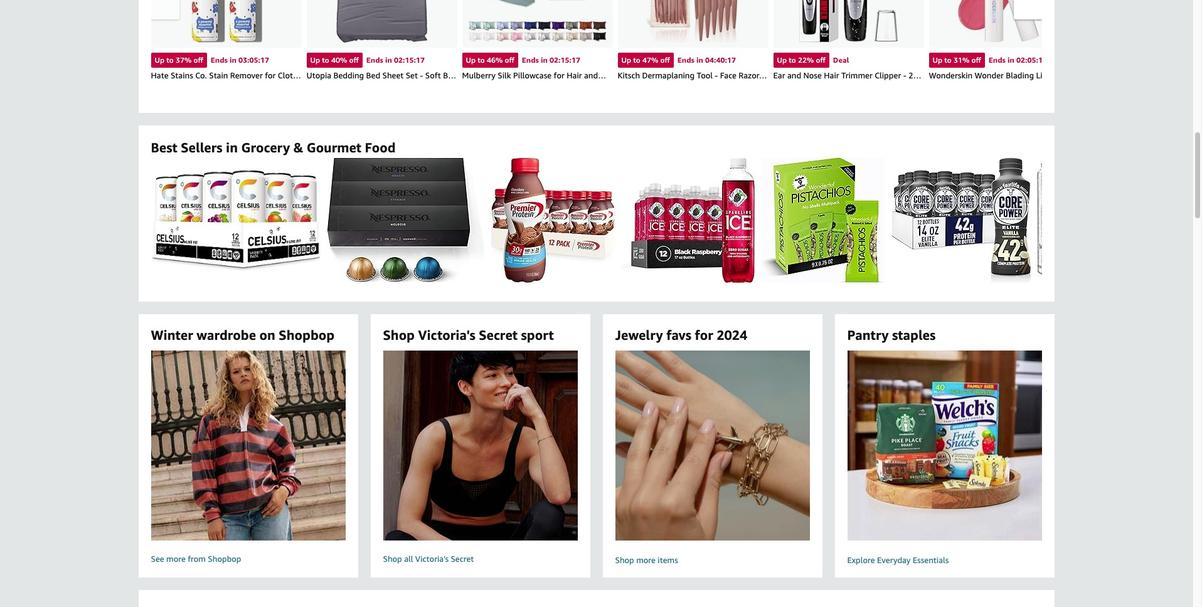 Task type: describe. For each thing, give the bounding box(es) containing it.
all
[[404, 555, 413, 565]]

core power fairlife elite 42g high protein milk shake bottle, ready to drink for workout recovery, kosher, liquid,... image
[[891, 158, 1031, 283]]

best sellers in grocery & gourmet food
[[151, 140, 396, 156]]

gourmet
[[307, 140, 362, 156]]

clipper
[[875, 70, 902, 80]]

and…
[[584, 70, 607, 80]]

% for silk
[[496, 55, 503, 65]]

to for hate
[[167, 55, 174, 65]]

2 hair from the left
[[824, 70, 840, 80]]

on
[[260, 328, 276, 344]]

explore everyday essentials link
[[826, 351, 1064, 569]]

02:15:17 for set
[[394, 55, 425, 65]]

razor…
[[739, 70, 768, 80]]

pantry
[[848, 328, 889, 344]]

ends in 02:15:17 for sheet
[[367, 55, 425, 65]]

37
[[176, 55, 185, 65]]

wonder
[[975, 70, 1004, 80]]

% for and
[[807, 55, 814, 65]]

wonderskin wonder blading lip stain,…
[[930, 70, 1079, 80]]

to for mulberry
[[478, 55, 485, 65]]

more for see
[[166, 555, 186, 565]]

b…
[[443, 70, 457, 80]]

shop all victoria's secret
[[383, 555, 474, 565]]

ends for pillowcase
[[522, 55, 539, 65]]

up for kitsch
[[622, 55, 632, 65]]

off for and
[[816, 55, 826, 65]]

see more from shopbop
[[151, 555, 241, 565]]

47
[[643, 55, 652, 65]]

46
[[487, 55, 496, 65]]

grocery
[[241, 140, 290, 156]]

to for kitsch
[[634, 55, 641, 65]]

hate
[[151, 70, 169, 80]]

list containing hate stains co. stain remover for clot…
[[151, 0, 1203, 100]]

up for wonderskin
[[933, 55, 943, 65]]

mulberry silk pillowcase for hair and skin pillow case with hidden zipper soft breathable smooth cooling silk pillow... image
[[468, 0, 607, 43]]

winter
[[151, 328, 193, 344]]

winter wardrobe on shopbop
[[151, 328, 335, 344]]

best
[[151, 140, 178, 156]]

1 hair from the left
[[567, 70, 582, 80]]

to for ear
[[789, 55, 797, 65]]

soft
[[426, 70, 441, 80]]

03:05:17
[[239, 55, 269, 65]]

ends in 02:15:17 for for
[[522, 55, 581, 65]]

pantry staples image
[[826, 351, 1064, 541]]

favs
[[667, 328, 692, 344]]

22
[[799, 55, 807, 65]]

up to 46 % off
[[466, 55, 515, 65]]

mulberry
[[462, 70, 496, 80]]

up for utopia
[[310, 55, 320, 65]]

pantry staples
[[848, 328, 936, 344]]

kitsch dermaplaning tool - face razor for women | eyebrow razor & face shaver for women | facial hair removal for women |... image
[[648, 0, 739, 43]]

up to 47 % off
[[622, 55, 670, 65]]

up to 31 % off
[[933, 55, 982, 65]]

tool
[[697, 70, 713, 80]]

lip
[[1037, 70, 1048, 80]]

face
[[721, 70, 737, 80]]

off for dermaplaning
[[661, 55, 670, 65]]

off for bedding
[[349, 55, 359, 65]]

wonderful pistachios no shells, roasted & salted nuts, 0.75 ounce bags (pack of 9), protein snack, carb-friendly, gluten... image
[[761, 158, 885, 283]]

jewelry
[[616, 328, 663, 344]]

sheet
[[383, 70, 404, 80]]

in for blading
[[1008, 55, 1015, 65]]

from
[[188, 555, 206, 565]]

to for utopia
[[322, 55, 329, 65]]

in for co.
[[230, 55, 237, 65]]

essentials
[[913, 555, 949, 565]]

blading
[[1007, 70, 1035, 80]]

bed
[[366, 70, 381, 80]]

stain
[[209, 70, 228, 80]]

utopia bedding bed sheet set - soft b…
[[307, 70, 457, 80]]

premier protein shake 30g protein 1g sugar 24 vitamins minerals nutrients to support immune health for keto diet ,... image
[[491, 158, 616, 283]]

ear and nose hair trimmer clipper - 2…
[[774, 70, 922, 80]]

sparkling ice, black raspberry sparkling water, zero sugar flavored water, with vitamins and antioxidants, low calorie... image
[[622, 158, 755, 283]]

0 horizontal spatial for
[[265, 70, 276, 80]]

more for shop
[[637, 555, 656, 565]]

shop victoria's secret sport image
[[362, 351, 599, 541]]

celsius assorted flavors official variety pack, functional essential energy drinks, 12 fl oz (pack of 12) image
[[151, 170, 321, 271]]

2024
[[717, 328, 748, 344]]

04:40:17
[[706, 55, 736, 65]]

up for hate
[[155, 55, 165, 65]]

% for wonder
[[963, 55, 970, 65]]

set
[[406, 70, 418, 80]]

up for mulberry
[[466, 55, 476, 65]]

nespresso capsules vertuoline, medium and dark roast coffee, variety pack, stormio, odacio, melozio, 30 count, brews... image
[[327, 158, 484, 283]]

shop more items link
[[594, 351, 832, 569]]

monster energy zero ultra, sugar free energy drink, 16 ounce (pack of 15) image
[[1037, 163, 1203, 279]]

items
[[658, 555, 679, 565]]



Task type: vqa. For each thing, say whether or not it's contained in the screenshot.
"Let Us Help You" on the bottom of page
no



Task type: locate. For each thing, give the bounding box(es) containing it.
in
[[230, 55, 237, 65], [385, 55, 392, 65], [541, 55, 548, 65], [697, 55, 704, 65], [1008, 55, 1015, 65], [226, 140, 238, 156]]

shop more items
[[616, 555, 679, 565]]

wonderskin wonder blading lip stain, long lasting lip tint, transfer proof, waterproof lip stain image
[[958, 0, 1052, 43]]

ends in 02:15:17 up sheet at the top of page
[[367, 55, 425, 65]]

02:05:17
[[1017, 55, 1048, 65]]

to left 22
[[789, 55, 797, 65]]

3 up from the left
[[466, 55, 476, 65]]

2 list from the top
[[151, 158, 1203, 283]]

1 horizontal spatial 02:15:17
[[550, 55, 581, 65]]

shop victoria's secret sport
[[383, 328, 554, 344]]

pillowcase
[[514, 70, 552, 80]]

- right set
[[420, 70, 423, 80]]

4 to from the left
[[634, 55, 641, 65]]

to left the 47
[[634, 55, 641, 65]]

2 off from the left
[[349, 55, 359, 65]]

% for bedding
[[340, 55, 347, 65]]

1 ends in 02:15:17 from the left
[[367, 55, 425, 65]]

% for dermaplaning
[[652, 55, 659, 65]]

shop for shop all victoria's secret
[[383, 555, 402, 565]]

5 % from the left
[[807, 55, 814, 65]]

0 horizontal spatial -
[[420, 70, 423, 80]]

1 horizontal spatial -
[[715, 70, 719, 80]]

jewelry favs for 2024 image
[[594, 351, 832, 541]]

1 off from the left
[[194, 55, 203, 65]]

victoria's inside 'link'
[[416, 555, 449, 565]]

% up dermaplaning
[[652, 55, 659, 65]]

secret inside the shop all victoria's secret 'link'
[[451, 555, 474, 565]]

ends
[[211, 55, 228, 65], [367, 55, 383, 65], [522, 55, 539, 65], [678, 55, 695, 65], [989, 55, 1006, 65]]

0 horizontal spatial hair
[[567, 70, 582, 80]]

% up silk
[[496, 55, 503, 65]]

shop for shop victoria's secret sport
[[383, 328, 415, 344]]

3 to from the left
[[478, 55, 485, 65]]

&
[[294, 140, 303, 156]]

1 horizontal spatial hair
[[824, 70, 840, 80]]

up to 40 % off
[[310, 55, 359, 65]]

31
[[954, 55, 963, 65]]

4 up from the left
[[622, 55, 632, 65]]

2 to from the left
[[322, 55, 329, 65]]

off for silk
[[505, 55, 515, 65]]

1 to from the left
[[167, 55, 174, 65]]

shopbop right on
[[279, 328, 335, 344]]

in up mulberry silk pillowcase for hair and…
[[541, 55, 548, 65]]

off up co.
[[194, 55, 203, 65]]

1 horizontal spatial ends in 02:15:17
[[522, 55, 581, 65]]

to left 31 at the top right of the page
[[945, 55, 952, 65]]

off up "nose"
[[816, 55, 826, 65]]

off right 31 at the top right of the page
[[972, 55, 982, 65]]

5 off from the left
[[816, 55, 826, 65]]

shopbop right from
[[208, 555, 241, 565]]

kitsch dermaplaning tool - face razor…
[[618, 70, 768, 80]]

1 horizontal spatial more
[[637, 555, 656, 565]]

secret right all
[[451, 555, 474, 565]]

1 vertical spatial list
[[151, 158, 1203, 283]]

up to 22 % off
[[778, 55, 826, 65]]

hate stains co. stain remover for clothes - non-toxic laundry stain remover spray for baby & kids - messy eater spot... image
[[191, 0, 262, 43]]

silk
[[498, 70, 511, 80]]

1 % from the left
[[185, 55, 192, 65]]

2 up from the left
[[310, 55, 320, 65]]

see more from shopbop link
[[151, 554, 346, 566]]

ends in 03:05:17
[[211, 55, 269, 65]]

02:15:17 for hair
[[550, 55, 581, 65]]

ends in 04:40:17
[[678, 55, 736, 65]]

secret
[[479, 328, 518, 344], [451, 555, 474, 565]]

4 off from the left
[[661, 55, 670, 65]]

5 up from the left
[[778, 55, 787, 65]]

clot…
[[278, 70, 301, 80]]

wardrobe
[[197, 328, 256, 344]]

40
[[331, 55, 340, 65]]

food
[[365, 140, 396, 156]]

2…
[[909, 70, 922, 80]]

nose
[[804, 70, 822, 80]]

2 horizontal spatial for
[[695, 328, 714, 344]]

for
[[265, 70, 276, 80], [554, 70, 565, 80], [695, 328, 714, 344]]

more
[[166, 555, 186, 565], [637, 555, 656, 565]]

wonderskin
[[930, 70, 973, 80]]

stain,…
[[1050, 70, 1079, 80]]

up up wonderskin
[[933, 55, 943, 65]]

mulberry silk pillowcase for hair and…
[[462, 70, 607, 80]]

3 ends from the left
[[522, 55, 539, 65]]

ends for blading
[[989, 55, 1006, 65]]

stains
[[171, 70, 193, 80]]

up up mulberry
[[466, 55, 476, 65]]

shopbop for see more from shopbop
[[208, 555, 241, 565]]

ends in 02:15:17 up mulberry silk pillowcase for hair and…
[[522, 55, 581, 65]]

in for bed
[[385, 55, 392, 65]]

in for tool
[[697, 55, 704, 65]]

ends up bed
[[367, 55, 383, 65]]

1 vertical spatial secret
[[451, 555, 474, 565]]

1 - from the left
[[420, 70, 423, 80]]

for right pillowcase
[[554, 70, 565, 80]]

list
[[151, 0, 1203, 100], [151, 158, 1203, 283]]

to left 40
[[322, 55, 329, 65]]

off up silk
[[505, 55, 515, 65]]

6 % from the left
[[963, 55, 970, 65]]

ends up pillowcase
[[522, 55, 539, 65]]

explore
[[848, 555, 876, 565]]

more left the "items"
[[637, 555, 656, 565]]

ear and nose hair trimmer clipper - 2023 professional painless eyebrow & facial hair trimmer for men women,... image
[[799, 0, 899, 43]]

in up tool
[[697, 55, 704, 65]]

in up hate stains co. stain remover for clot…
[[230, 55, 237, 65]]

1 02:15:17 from the left
[[394, 55, 425, 65]]

6 off from the left
[[972, 55, 982, 65]]

2 % from the left
[[340, 55, 347, 65]]

hair left and…
[[567, 70, 582, 80]]

to for wonderskin
[[945, 55, 952, 65]]

5 ends from the left
[[989, 55, 1006, 65]]

2 - from the left
[[715, 70, 719, 80]]

up for ear
[[778, 55, 787, 65]]

5 to from the left
[[789, 55, 797, 65]]

3 off from the left
[[505, 55, 515, 65]]

0 horizontal spatial 02:15:17
[[394, 55, 425, 65]]

in right sellers
[[226, 140, 238, 156]]

remover
[[230, 70, 263, 80]]

% for stains
[[185, 55, 192, 65]]

6 to from the left
[[945, 55, 952, 65]]

1 up from the left
[[155, 55, 165, 65]]

3 - from the left
[[904, 70, 907, 80]]

to left 46
[[478, 55, 485, 65]]

in up sheet at the top of page
[[385, 55, 392, 65]]

4 ends from the left
[[678, 55, 695, 65]]

0 horizontal spatial secret
[[451, 555, 474, 565]]

off for stains
[[194, 55, 203, 65]]

shop
[[383, 328, 415, 344], [383, 555, 402, 565], [616, 555, 635, 565]]

co.
[[195, 70, 207, 80]]

- right tool
[[715, 70, 719, 80]]

0 horizontal spatial more
[[166, 555, 186, 565]]

winter wardrobe on shopbop image
[[129, 351, 367, 541]]

to left the '37'
[[167, 55, 174, 65]]

02:15:17 up mulberry silk pillowcase for hair and…
[[550, 55, 581, 65]]

shop inside 'link'
[[383, 555, 402, 565]]

0 vertical spatial victoria's
[[418, 328, 476, 344]]

up to 37 % off
[[155, 55, 203, 65]]

ends for tool
[[678, 55, 695, 65]]

0 vertical spatial shopbop
[[279, 328, 335, 344]]

6 up from the left
[[933, 55, 943, 65]]

02:15:17 up set
[[394, 55, 425, 65]]

more right see
[[166, 555, 186, 565]]

ends in 02:15:17
[[367, 55, 425, 65], [522, 55, 581, 65]]

2 horizontal spatial -
[[904, 70, 907, 80]]

staples
[[893, 328, 936, 344]]

4 % from the left
[[652, 55, 659, 65]]

see
[[151, 555, 164, 565]]

off for wonder
[[972, 55, 982, 65]]

1 horizontal spatial for
[[554, 70, 565, 80]]

1 list from the top
[[151, 0, 1203, 100]]

in up wonderskin wonder blading lip stain,…
[[1008, 55, 1015, 65]]

victoria's
[[418, 328, 476, 344], [416, 555, 449, 565]]

and
[[788, 70, 802, 80]]

dermaplaning
[[643, 70, 695, 80]]

hate stains co. stain remover for clot…
[[151, 70, 301, 80]]

% up "nose"
[[807, 55, 814, 65]]

off up bedding
[[349, 55, 359, 65]]

to
[[167, 55, 174, 65], [322, 55, 329, 65], [478, 55, 485, 65], [634, 55, 641, 65], [789, 55, 797, 65], [945, 55, 952, 65]]

1 vertical spatial victoria's
[[416, 555, 449, 565]]

ends up stain
[[211, 55, 228, 65]]

ends up wonderskin wonder blading lip stain,…
[[989, 55, 1006, 65]]

off
[[194, 55, 203, 65], [349, 55, 359, 65], [505, 55, 515, 65], [661, 55, 670, 65], [816, 55, 826, 65], [972, 55, 982, 65]]

1 horizontal spatial shopbop
[[279, 328, 335, 344]]

-
[[420, 70, 423, 80], [715, 70, 719, 80], [904, 70, 907, 80]]

everyday
[[878, 555, 911, 565]]

hair down the deal
[[824, 70, 840, 80]]

shopbop for winter wardrobe on shopbop
[[279, 328, 335, 344]]

up
[[155, 55, 165, 65], [310, 55, 320, 65], [466, 55, 476, 65], [622, 55, 632, 65], [778, 55, 787, 65], [933, 55, 943, 65]]

0 vertical spatial list
[[151, 0, 1203, 100]]

for left clot… at the left
[[265, 70, 276, 80]]

shopbop
[[279, 328, 335, 344], [208, 555, 241, 565]]

02:15:17
[[394, 55, 425, 65], [550, 55, 581, 65]]

shop for shop more items
[[616, 555, 635, 565]]

up up hate
[[155, 55, 165, 65]]

0 horizontal spatial shopbop
[[208, 555, 241, 565]]

% up bedding
[[340, 55, 347, 65]]

3 % from the left
[[496, 55, 503, 65]]

2 02:15:17 from the left
[[550, 55, 581, 65]]

ends for co.
[[211, 55, 228, 65]]

0 vertical spatial secret
[[479, 328, 518, 344]]

sport
[[521, 328, 554, 344]]

deal
[[834, 55, 850, 65]]

1 horizontal spatial secret
[[479, 328, 518, 344]]

bedding
[[334, 70, 364, 80]]

jewelry favs for 2024
[[616, 328, 748, 344]]

2 ends from the left
[[367, 55, 383, 65]]

- left 2… on the top right of page
[[904, 70, 907, 80]]

explore everyday essentials
[[848, 555, 949, 565]]

kitsch
[[618, 70, 640, 80]]

up up ear
[[778, 55, 787, 65]]

secret left sport
[[479, 328, 518, 344]]

up up kitsch
[[622, 55, 632, 65]]

hair
[[567, 70, 582, 80], [824, 70, 840, 80]]

in for pillowcase
[[541, 55, 548, 65]]

2 ends in 02:15:17 from the left
[[522, 55, 581, 65]]

up up utopia
[[310, 55, 320, 65]]

shop all victoria's secret link
[[383, 554, 578, 566]]

% up 'stains'
[[185, 55, 192, 65]]

utopia bedding bed sheet set - soft brushed microfiber fabric - shrinkage & fade resistant - easy care image
[[337, 0, 427, 43]]

for right the favs
[[695, 328, 714, 344]]

ends up kitsch dermaplaning tool - face razor…
[[678, 55, 695, 65]]

utopia
[[307, 70, 332, 80]]

ends for bed
[[367, 55, 383, 65]]

ends in 02:05:17
[[989, 55, 1048, 65]]

1 ends from the left
[[211, 55, 228, 65]]

1 vertical spatial shopbop
[[208, 555, 241, 565]]

0 horizontal spatial ends in 02:15:17
[[367, 55, 425, 65]]

trimmer
[[842, 70, 873, 80]]

ear
[[774, 70, 786, 80]]

sellers
[[181, 140, 223, 156]]

% up wonderskin
[[963, 55, 970, 65]]

off up dermaplaning
[[661, 55, 670, 65]]



